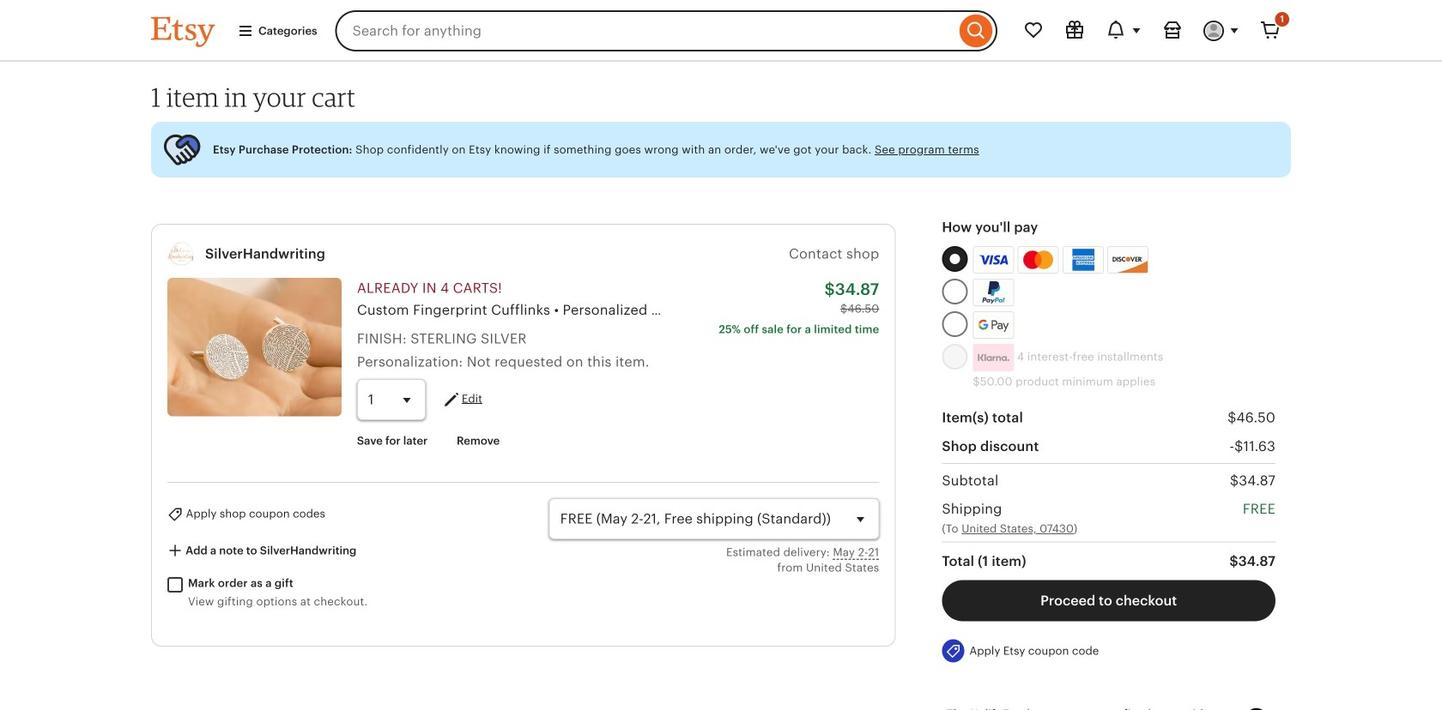 Task type: vqa. For each thing, say whether or not it's contained in the screenshot.
2nd the Add to cart Button from left
no



Task type: describe. For each thing, give the bounding box(es) containing it.
Search for anything text field
[[335, 10, 955, 52]]

uplift fund image
[[1222, 707, 1270, 711]]



Task type: locate. For each thing, give the bounding box(es) containing it.
custom fingerprint cufflinks • personalized gift for dad • wedding gift for husband • memorial gift • actual fingerprint cuff links • cm28 image
[[167, 278, 341, 417]]

None search field
[[335, 10, 997, 52]]

silverhandwriting image
[[167, 241, 195, 268]]

banner
[[120, 0, 1322, 62]]



